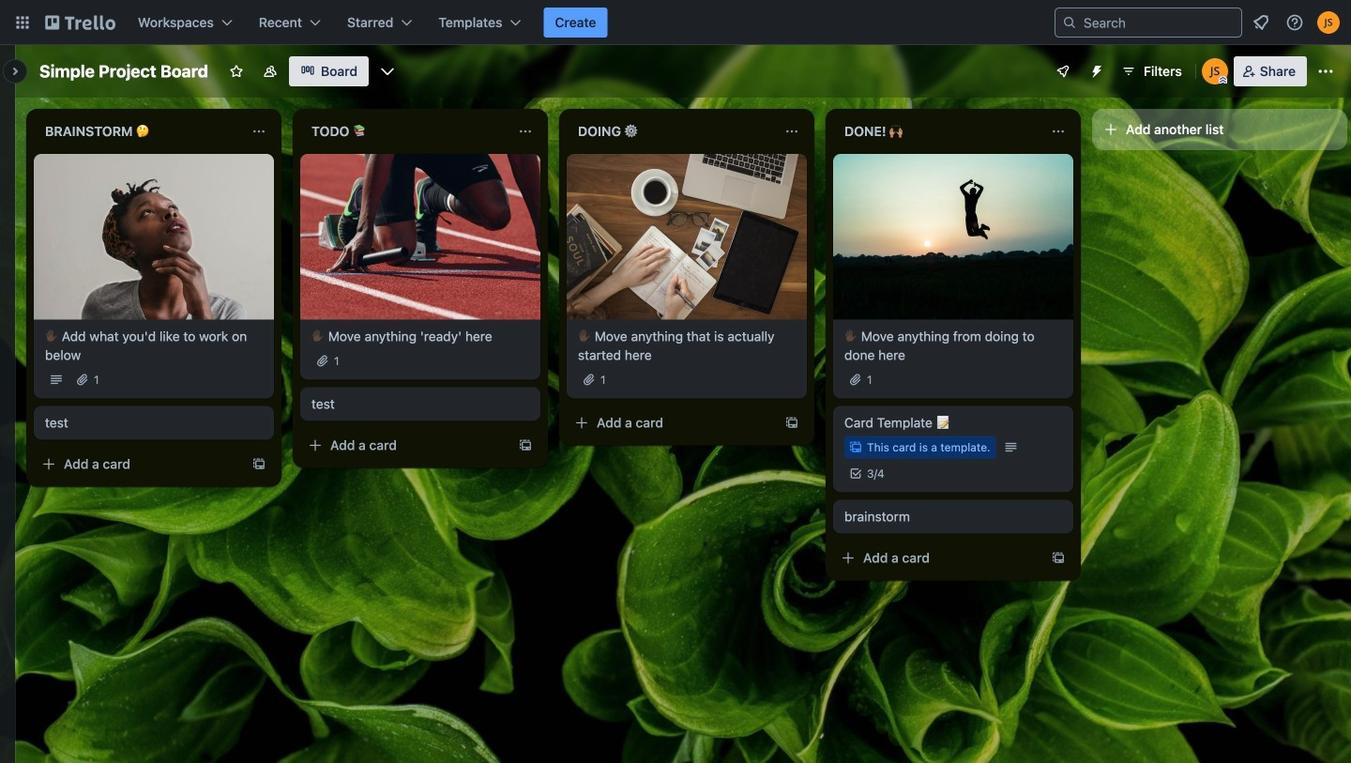 Task type: locate. For each thing, give the bounding box(es) containing it.
Board name text field
[[30, 56, 218, 86]]

john smith (johnsmith38824343) image
[[1202, 58, 1229, 84]]

search image
[[1063, 15, 1078, 30]]

0 horizontal spatial create from template… image
[[252, 457, 267, 472]]

workspace visible image
[[263, 64, 278, 79]]

this member is an admin of this board. image
[[1219, 76, 1228, 84]]

1 horizontal spatial create from template… image
[[518, 438, 533, 453]]

Search field
[[1078, 9, 1242, 36]]

2 horizontal spatial create from template… image
[[785, 416, 800, 431]]

None text field
[[34, 116, 244, 146], [300, 116, 511, 146], [567, 116, 777, 146], [34, 116, 244, 146], [300, 116, 511, 146], [567, 116, 777, 146]]

automation image
[[1082, 56, 1109, 83]]

0 vertical spatial create from template… image
[[785, 416, 800, 431]]

None text field
[[834, 116, 1044, 146]]

create from template… image
[[785, 416, 800, 431], [518, 438, 533, 453], [252, 457, 267, 472]]



Task type: vqa. For each thing, say whether or not it's contained in the screenshot.
thieves
no



Task type: describe. For each thing, give the bounding box(es) containing it.
1 vertical spatial create from template… image
[[518, 438, 533, 453]]

primary element
[[0, 0, 1352, 45]]

open information menu image
[[1286, 13, 1305, 32]]

customize views image
[[378, 62, 397, 81]]

star or unstar board image
[[229, 64, 244, 79]]

show menu image
[[1317, 62, 1336, 81]]

0 notifications image
[[1250, 11, 1273, 34]]

2 vertical spatial create from template… image
[[252, 457, 267, 472]]

power ups image
[[1056, 64, 1071, 79]]

john smith (johnsmith38824343) image
[[1318, 11, 1341, 34]]

create from template… image
[[1051, 551, 1066, 566]]

back to home image
[[45, 8, 115, 38]]



